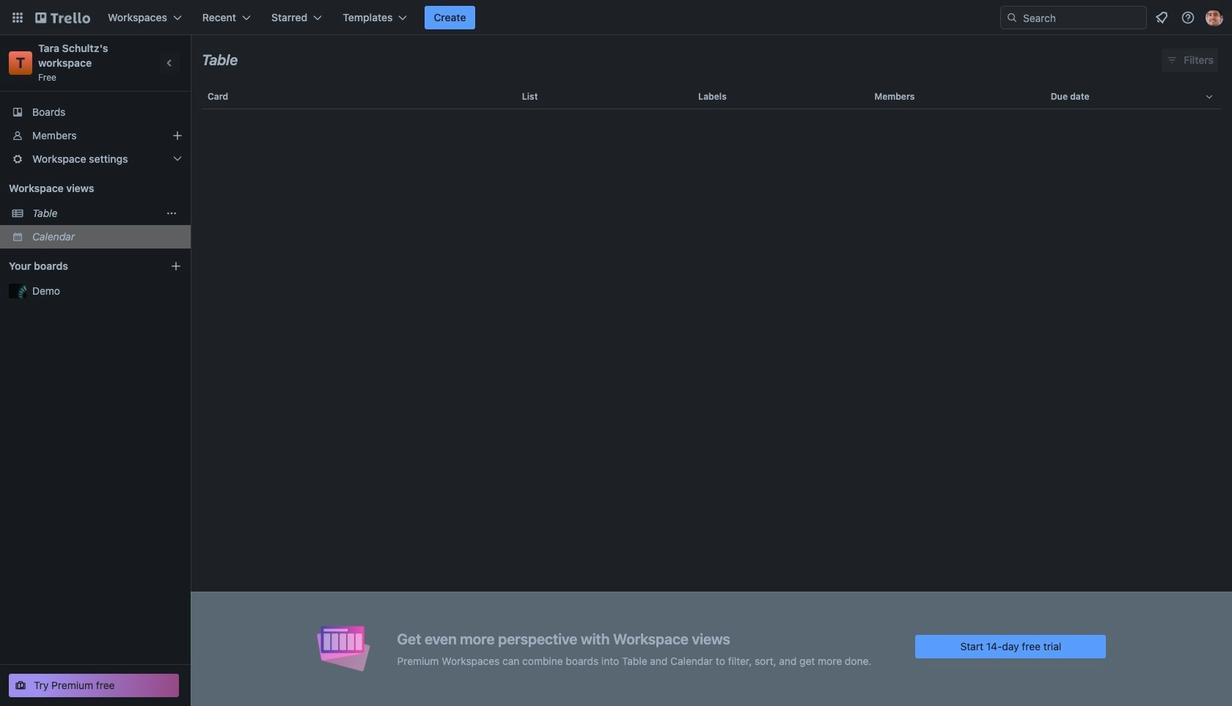 Task type: describe. For each thing, give the bounding box(es) containing it.
workspace navigation collapse icon image
[[160, 53, 180, 73]]

workspace actions menu image
[[166, 208, 178, 219]]

search image
[[1006, 12, 1018, 23]]

primary element
[[0, 0, 1232, 35]]

back to home image
[[35, 6, 90, 29]]

Search field
[[1001, 6, 1147, 29]]

0 notifications image
[[1153, 9, 1171, 26]]

your boards with 1 items element
[[9, 257, 148, 275]]

open information menu image
[[1181, 10, 1196, 25]]



Task type: vqa. For each thing, say whether or not it's contained in the screenshot.
the middle Click to unstar this board. It will be removed from your starred list. icon
no



Task type: locate. For each thing, give the bounding box(es) containing it.
row
[[202, 79, 1221, 114]]

add board image
[[170, 260, 182, 272]]

james peterson (jamespeterson93) image
[[1206, 9, 1223, 26]]

table
[[191, 79, 1232, 706]]

None text field
[[202, 46, 238, 74]]



